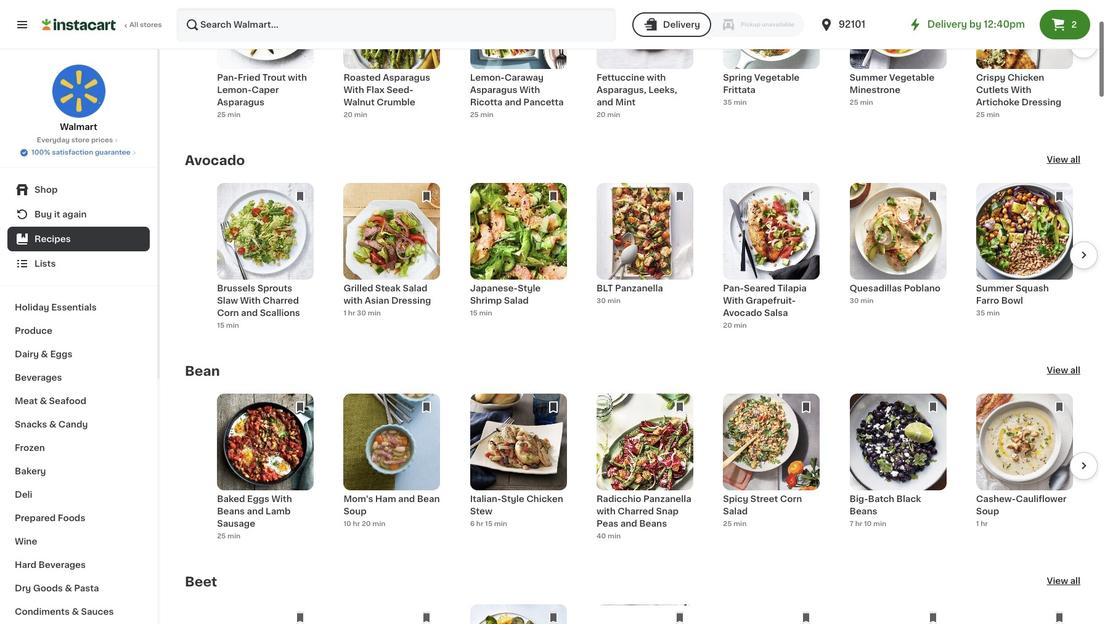 Task type: describe. For each thing, give the bounding box(es) containing it.
lists
[[35, 260, 56, 268]]

min for summer vegetable minestrone
[[860, 99, 873, 105]]

black
[[897, 495, 922, 503]]

30 min for quesadillas
[[850, 297, 874, 304]]

& for meat
[[40, 397, 47, 406]]

7 hr 10 min
[[850, 520, 887, 527]]

cauliflower
[[1016, 495, 1067, 503]]

dairy & eggs link
[[7, 343, 150, 366]]

frozen
[[15, 444, 45, 453]]

everyday
[[37, 137, 70, 144]]

view all link for beet
[[1047, 575, 1081, 590]]

minestrone
[[850, 85, 901, 94]]

sausage
[[217, 519, 255, 528]]

with for pan-seared tilapia with grapefruit- avocado salsa
[[723, 296, 744, 305]]

25 for pan-fried trout with lemon-caper asparagus
[[217, 111, 226, 118]]

frittata
[[723, 85, 756, 94]]

fettuccine
[[597, 73, 645, 82]]

35 min for farro
[[977, 310, 1000, 316]]

walmart
[[60, 123, 97, 131]]

scallions
[[260, 309, 300, 317]]

min down asian
[[368, 310, 381, 316]]

spring vegetable frittata
[[723, 73, 800, 94]]

pan-fried trout with lemon-caper asparagus
[[217, 73, 307, 106]]

goods
[[33, 584, 63, 593]]

Search field
[[178, 9, 615, 41]]

bakery
[[15, 467, 46, 476]]

japanese-
[[470, 284, 518, 293]]

min for spicy street corn salad
[[734, 520, 747, 527]]

holiday essentials
[[15, 303, 97, 312]]

ham
[[375, 495, 396, 503]]

brussels sprouts slaw with charred corn and scallions
[[217, 284, 300, 317]]

and inside radicchio panzanella with charred snap peas and beans
[[621, 519, 637, 528]]

25 min for summer vegetable minestrone
[[850, 99, 873, 105]]

delivery by 12:40pm
[[928, 20, 1025, 29]]

all for beet
[[1071, 577, 1081, 585]]

all for bean
[[1071, 366, 1081, 375]]

dressing for chicken
[[1022, 98, 1062, 106]]

min for brussels sprouts slaw with charred corn and scallions
[[226, 322, 239, 329]]

buy
[[35, 210, 52, 219]]

buy it again
[[35, 210, 87, 219]]

delivery for delivery by 12:40pm
[[928, 20, 967, 29]]

30 min for blt
[[597, 297, 621, 304]]

min for blt panzanella
[[608, 297, 621, 304]]

brussels
[[217, 284, 255, 293]]

style for avocado
[[518, 284, 541, 293]]

dairy & eggs
[[15, 350, 72, 359]]

frozen link
[[7, 437, 150, 460]]

2 horizontal spatial 15
[[485, 520, 493, 527]]

baked
[[217, 495, 245, 503]]

0 horizontal spatial 30
[[357, 310, 366, 316]]

item carousel region for bean
[[185, 394, 1098, 545]]

view for beet
[[1047, 577, 1069, 585]]

stores
[[140, 22, 162, 28]]

prices
[[91, 137, 113, 144]]

spring
[[723, 73, 752, 82]]

min for spring vegetable frittata
[[734, 99, 747, 105]]

big-
[[850, 495, 868, 503]]

with inside radicchio panzanella with charred snap peas and beans
[[597, 507, 616, 516]]

beans for big-
[[850, 507, 878, 516]]

corn inside brussels sprouts slaw with charred corn and scallions
[[217, 309, 239, 317]]

soup inside mom's ham and bean soup
[[344, 507, 367, 516]]

min for roasted asparagus with flax seed- walnut crumble
[[354, 111, 367, 118]]

spicy
[[723, 495, 749, 503]]

salad for japanese-style shrimp salad
[[504, 296, 529, 305]]

with inside pan-fried trout with lemon-caper asparagus
[[288, 73, 307, 82]]

& left pasta
[[65, 584, 72, 593]]

charred inside brussels sprouts slaw with charred corn and scallions
[[263, 296, 299, 305]]

summer vegetable minestrone
[[850, 73, 935, 94]]

fried
[[238, 73, 260, 82]]

20 for roasted asparagus with flax seed- walnut crumble
[[344, 111, 353, 118]]

chicken inside crispy chicken cutlets with artichoke dressing
[[1008, 73, 1045, 82]]

fettuccine with asparagus, leeks, and mint
[[597, 73, 677, 106]]

ricotta
[[470, 98, 503, 106]]

delivery button
[[632, 12, 711, 37]]

& for condiments
[[72, 608, 79, 617]]

min for fettuccine with asparagus, leeks, and mint
[[608, 111, 621, 118]]

mom's
[[344, 495, 373, 503]]

pan-seared tilapia with grapefruit- avocado salsa
[[723, 284, 807, 317]]

25 min for pan-fried trout with lemon-caper asparagus
[[217, 111, 241, 118]]

everyday store prices
[[37, 137, 113, 144]]

by
[[970, 20, 982, 29]]

recipe card group containing cashew-cauliflower soup
[[977, 394, 1073, 545]]

holiday
[[15, 303, 49, 312]]

recipes
[[35, 235, 71, 244]]

farro
[[977, 296, 1000, 305]]

min down the italian-style chicken stew
[[494, 520, 507, 527]]

15 min for brussels sprouts slaw with charred corn and scallions
[[217, 322, 239, 329]]

lemon- inside pan-fried trout with lemon-caper asparagus
[[217, 85, 252, 94]]

crispy chicken cutlets with artichoke dressing
[[977, 73, 1062, 106]]

pasta
[[74, 584, 99, 593]]

all for avocado
[[1071, 155, 1081, 164]]

prepared
[[15, 514, 56, 523]]

with for brussels sprouts slaw with charred corn and scallions
[[240, 296, 261, 305]]

satisfaction
[[52, 149, 93, 156]]

35 for farro
[[977, 310, 985, 316]]

30 for quesadillas poblano
[[850, 297, 859, 304]]

bowl
[[1002, 296, 1023, 305]]

hr for mom's ham and bean soup
[[353, 520, 360, 527]]

blt
[[597, 284, 613, 293]]

italian-
[[470, 495, 501, 503]]

beans for baked
[[217, 507, 245, 516]]

panzanella for avocado
[[615, 284, 663, 293]]

dry
[[15, 584, 31, 593]]

0 vertical spatial avocado
[[185, 154, 245, 167]]

bean inside mom's ham and bean soup
[[417, 495, 440, 503]]

grilled
[[344, 284, 373, 293]]

caper
[[252, 85, 279, 94]]

100% satisfaction guarantee
[[32, 149, 131, 156]]

recipe card group containing mom's ham and bean soup
[[344, 394, 440, 545]]

with inside baked eggs with beans and lamb sausage
[[272, 495, 292, 503]]

hr for big-batch black beans
[[856, 520, 863, 527]]

walnut
[[344, 98, 375, 106]]

recipe card group containing radicchio panzanella with charred snap peas and beans
[[597, 394, 694, 545]]

seed-
[[387, 85, 413, 94]]

crumble
[[377, 98, 415, 106]]

recipe card group containing quesadillas poblano
[[850, 183, 947, 334]]

15 for japanese-style shrimp salad
[[470, 310, 478, 316]]

min down mom's ham and bean soup
[[373, 520, 386, 527]]

recipe card group containing brussels sprouts slaw with charred corn and scallions
[[217, 183, 314, 334]]

35 min for frittata
[[723, 99, 747, 105]]

quesadillas
[[850, 284, 902, 293]]

recipe card group containing italian-style chicken stew
[[470, 394, 567, 545]]

15 min for japanese-style shrimp salad
[[470, 310, 492, 316]]

40 min
[[597, 533, 621, 539]]

and inside mom's ham and bean soup
[[398, 495, 415, 503]]

delivery for delivery
[[663, 20, 700, 29]]

style for bean
[[501, 495, 525, 503]]

0 vertical spatial eggs
[[50, 350, 72, 359]]

candy
[[58, 420, 88, 429]]

with for crispy chicken cutlets with artichoke dressing
[[1011, 85, 1032, 94]]

min for crispy chicken cutlets with artichoke dressing
[[987, 111, 1000, 118]]

beet
[[185, 576, 217, 588]]

recipes link
[[7, 227, 150, 252]]

salad inside the grilled steak salad with asian dressing
[[403, 284, 428, 293]]

1 vertical spatial beverages
[[39, 561, 86, 570]]

cashew-
[[977, 495, 1016, 503]]

100% satisfaction guarantee button
[[19, 146, 138, 158]]

2
[[1072, 20, 1077, 29]]

condiments & sauces
[[15, 608, 114, 617]]

view all link for avocado
[[1047, 153, 1081, 168]]

hard beverages
[[15, 561, 86, 570]]

& for snacks
[[49, 420, 56, 429]]

lists link
[[7, 252, 150, 276]]

beans inside radicchio panzanella with charred snap peas and beans
[[639, 519, 667, 528]]

25 for spicy street corn salad
[[723, 520, 732, 527]]

and inside baked eggs with beans and lamb sausage
[[247, 507, 264, 516]]

peas
[[597, 519, 619, 528]]

eggs inside baked eggs with beans and lamb sausage
[[247, 495, 269, 503]]



Task type: locate. For each thing, give the bounding box(es) containing it.
1 vertical spatial pan-
[[723, 284, 744, 293]]

& left candy
[[49, 420, 56, 429]]

it
[[54, 210, 60, 219]]

20 min for walnut
[[344, 111, 367, 118]]

92101
[[839, 20, 866, 29]]

hr right 7
[[856, 520, 863, 527]]

snacks & candy
[[15, 420, 88, 429]]

walmart logo image
[[51, 64, 106, 118]]

with down caraway
[[520, 85, 540, 94]]

asparagus up seed-
[[383, 73, 430, 82]]

10
[[344, 520, 351, 527], [864, 520, 872, 527]]

15 for brussels sprouts slaw with charred corn and scallions
[[217, 322, 225, 329]]

0 vertical spatial charred
[[263, 296, 299, 305]]

min down pan-seared tilapia with grapefruit- avocado salsa
[[734, 322, 747, 329]]

summer inside summer squash farro bowl
[[977, 284, 1014, 293]]

15 min
[[470, 310, 492, 316], [217, 322, 239, 329]]

pancetta
[[524, 98, 564, 106]]

2 horizontal spatial asparagus
[[470, 85, 518, 94]]

2 vertical spatial asparagus
[[217, 98, 264, 106]]

25 for lemon-caraway asparagus with ricotta and pancetta
[[470, 111, 479, 118]]

seafood
[[49, 397, 86, 406]]

1 vertical spatial lemon-
[[217, 85, 252, 94]]

vegetable
[[755, 73, 800, 82], [890, 73, 935, 82]]

1 horizontal spatial beans
[[639, 519, 667, 528]]

shop link
[[7, 178, 150, 202]]

view all for avocado
[[1047, 155, 1081, 164]]

item carousel region containing baked eggs with beans and lamb sausage
[[185, 394, 1098, 545]]

0 horizontal spatial vegetable
[[755, 73, 800, 82]]

min down 'farro'
[[987, 310, 1000, 316]]

hr right 6
[[476, 520, 484, 527]]

0 horizontal spatial 1
[[344, 310, 347, 316]]

summer inside the summer vegetable minestrone
[[850, 73, 887, 82]]

0 horizontal spatial summer
[[850, 73, 887, 82]]

crispy
[[977, 73, 1006, 82]]

store
[[71, 137, 90, 144]]

20 down asparagus, at the right top
[[597, 111, 606, 118]]

100%
[[32, 149, 50, 156]]

2 horizontal spatial 30
[[850, 297, 859, 304]]

25 min for crispy chicken cutlets with artichoke dressing
[[977, 111, 1000, 118]]

produce link
[[7, 319, 150, 343]]

everyday store prices link
[[37, 136, 120, 146]]

min for lemon-caraway asparagus with ricotta and pancetta
[[481, 111, 494, 118]]

shop
[[35, 186, 58, 194]]

35 min down frittata
[[723, 99, 747, 105]]

soup up 1 hr
[[977, 507, 1000, 516]]

0 horizontal spatial 15 min
[[217, 322, 239, 329]]

summer up minestrone
[[850, 73, 887, 82]]

roasted asparagus with flax seed- walnut crumble
[[344, 73, 430, 106]]

charred up scallions
[[263, 296, 299, 305]]

recipe card group containing japanese-style shrimp salad
[[470, 183, 567, 334]]

snacks & candy link
[[7, 413, 150, 437]]

item carousel region containing pan-fried trout with lemon-caper asparagus
[[168, 0, 1098, 124]]

chicken right the crispy
[[1008, 73, 1045, 82]]

0 horizontal spatial 30 min
[[597, 297, 621, 304]]

1 all from the top
[[1071, 155, 1081, 164]]

dry goods & pasta link
[[7, 577, 150, 601]]

with for lemon-caraway asparagus with ricotta and pancetta
[[520, 85, 540, 94]]

big-batch black beans
[[850, 495, 922, 516]]

1 down cashew-
[[977, 520, 979, 527]]

1 view all link from the top
[[1047, 153, 1081, 168]]

salad
[[403, 284, 428, 293], [504, 296, 529, 305], [723, 507, 748, 516]]

trout
[[263, 73, 286, 82]]

with inside pan-seared tilapia with grapefruit- avocado salsa
[[723, 296, 744, 305]]

1 horizontal spatial pan-
[[723, 284, 744, 293]]

1 horizontal spatial chicken
[[1008, 73, 1045, 82]]

20 down the mom's
[[362, 520, 371, 527]]

and up sausage
[[247, 507, 264, 516]]

pan- inside pan-seared tilapia with grapefruit- avocado salsa
[[723, 284, 744, 293]]

cutlets
[[977, 85, 1009, 94]]

6 hr 15 min
[[470, 520, 507, 527]]

beans inside big-batch black beans
[[850, 507, 878, 516]]

summer for farro
[[977, 284, 1014, 293]]

1 vertical spatial charred
[[618, 507, 654, 516]]

1 horizontal spatial bean
[[417, 495, 440, 503]]

with down grilled
[[344, 296, 363, 305]]

view all link
[[1047, 153, 1081, 168], [1047, 364, 1081, 379], [1047, 575, 1081, 590]]

snap
[[656, 507, 679, 516]]

1 for cashew-cauliflower soup
[[977, 520, 979, 527]]

0 horizontal spatial corn
[[217, 309, 239, 317]]

panzanella
[[615, 284, 663, 293], [644, 495, 692, 503]]

beans
[[217, 507, 245, 516], [850, 507, 878, 516], [639, 519, 667, 528]]

3 view all from the top
[[1047, 577, 1081, 585]]

min down sausage
[[228, 533, 241, 539]]

recipe card group containing spicy street corn salad
[[723, 394, 820, 545]]

corn
[[217, 309, 239, 317], [780, 495, 802, 503]]

pan- for fried
[[217, 73, 238, 82]]

0 horizontal spatial 15
[[217, 322, 225, 329]]

pan- left trout
[[217, 73, 238, 82]]

hr for italian-style chicken stew
[[476, 520, 484, 527]]

30 min
[[597, 297, 621, 304], [850, 297, 874, 304]]

vegetable right the spring
[[755, 73, 800, 82]]

grapefruit-
[[746, 296, 796, 305]]

recipe card group containing blt panzanella
[[597, 183, 694, 334]]

min for summer squash farro bowl
[[987, 310, 1000, 316]]

min for quesadillas poblano
[[861, 297, 874, 304]]

1 vertical spatial view all
[[1047, 366, 1081, 375]]

with up walnut
[[344, 85, 364, 94]]

1 horizontal spatial 35 min
[[977, 310, 1000, 316]]

with up "artichoke" on the right top of the page
[[1011, 85, 1032, 94]]

3 view from the top
[[1047, 577, 1069, 585]]

min for japanese-style shrimp salad
[[479, 310, 492, 316]]

charred inside radicchio panzanella with charred snap peas and beans
[[618, 507, 654, 516]]

0 vertical spatial asparagus
[[383, 73, 430, 82]]

and
[[505, 98, 522, 106], [597, 98, 614, 106], [241, 309, 258, 317], [398, 495, 415, 503], [247, 507, 264, 516], [621, 519, 637, 528]]

0 horizontal spatial asparagus
[[217, 98, 264, 106]]

and right ham
[[398, 495, 415, 503]]

25 min down "artichoke" on the right top of the page
[[977, 111, 1000, 118]]

view all for bean
[[1047, 366, 1081, 375]]

2 vertical spatial 15
[[485, 520, 493, 527]]

15 down shrimp
[[470, 310, 478, 316]]

view
[[1047, 155, 1069, 164], [1047, 366, 1069, 375], [1047, 577, 1069, 585]]

25 down minestrone
[[850, 99, 859, 105]]

0 horizontal spatial salad
[[403, 284, 428, 293]]

panzanella for bean
[[644, 495, 692, 503]]

0 horizontal spatial bean
[[185, 365, 220, 378]]

beverages link
[[7, 366, 150, 390]]

0 vertical spatial corn
[[217, 309, 239, 317]]

view for avocado
[[1047, 155, 1069, 164]]

wine link
[[7, 530, 150, 554]]

1 vertical spatial 35
[[977, 310, 985, 316]]

1 hr 30 min
[[344, 310, 381, 316]]

25 for crispy chicken cutlets with artichoke dressing
[[977, 111, 985, 118]]

20 min down mint on the top of page
[[597, 111, 621, 118]]

20 min for avocado
[[723, 322, 747, 329]]

hard beverages link
[[7, 554, 150, 577]]

item carousel region
[[168, 0, 1098, 124], [185, 183, 1098, 334], [185, 394, 1098, 545]]

dressing for steak
[[391, 296, 431, 305]]

squash
[[1016, 284, 1049, 293]]

25
[[850, 99, 859, 105], [217, 111, 226, 118], [470, 111, 479, 118], [977, 111, 985, 118], [723, 520, 732, 527], [217, 533, 226, 539]]

min for radicchio panzanella with charred snap peas and beans
[[608, 533, 621, 539]]

0 horizontal spatial charred
[[263, 296, 299, 305]]

lemon- inside lemon-caraway asparagus with ricotta and pancetta
[[470, 73, 505, 82]]

sauces
[[81, 608, 114, 617]]

& for dairy
[[41, 350, 48, 359]]

with right trout
[[288, 73, 307, 82]]

20 for pan-seared tilapia with grapefruit- avocado salsa
[[723, 322, 732, 329]]

0 vertical spatial view all link
[[1047, 153, 1081, 168]]

style inside the italian-style chicken stew
[[501, 495, 525, 503]]

0 horizontal spatial 35 min
[[723, 99, 747, 105]]

2 30 min from the left
[[850, 297, 874, 304]]

0 vertical spatial lemon-
[[470, 73, 505, 82]]

1 horizontal spatial delivery
[[928, 20, 967, 29]]

soup inside cashew-cauliflower soup
[[977, 507, 1000, 516]]

1 horizontal spatial asparagus
[[383, 73, 430, 82]]

asparagus inside roasted asparagus with flax seed- walnut crumble
[[383, 73, 430, 82]]

1 view from the top
[[1047, 155, 1069, 164]]

delivery inside button
[[663, 20, 700, 29]]

and inside lemon-caraway asparagus with ricotta and pancetta
[[505, 98, 522, 106]]

1 vertical spatial style
[[501, 495, 525, 503]]

0 horizontal spatial delivery
[[663, 20, 700, 29]]

corn down slaw at top left
[[217, 309, 239, 317]]

35 down 'farro'
[[977, 310, 985, 316]]

20 min
[[344, 111, 367, 118], [597, 111, 621, 118], [723, 322, 747, 329]]

and left mint on the top of page
[[597, 98, 614, 106]]

again
[[62, 210, 87, 219]]

recipe card group containing grilled steak salad with asian dressing
[[344, 183, 440, 334]]

view all link for bean
[[1047, 364, 1081, 379]]

2 horizontal spatial beans
[[850, 507, 878, 516]]

3 all from the top
[[1071, 577, 1081, 585]]

asparagus down fried
[[217, 98, 264, 106]]

1 view all from the top
[[1047, 155, 1081, 164]]

1 vertical spatial view
[[1047, 366, 1069, 375]]

& right "meat"
[[40, 397, 47, 406]]

2 view all link from the top
[[1047, 364, 1081, 379]]

vegetable inside spring vegetable frittata
[[755, 73, 800, 82]]

20 down walnut
[[344, 111, 353, 118]]

recipe card group
[[217, 183, 314, 334], [344, 183, 440, 334], [470, 183, 567, 334], [597, 183, 694, 334], [723, 183, 820, 334], [850, 183, 947, 334], [977, 183, 1073, 334], [217, 394, 314, 545], [344, 394, 440, 545], [470, 394, 567, 545], [597, 394, 694, 545], [723, 394, 820, 545], [850, 394, 947, 545], [977, 394, 1073, 545], [217, 604, 314, 625], [344, 604, 440, 625], [470, 604, 567, 625], [597, 604, 694, 625], [723, 604, 820, 625], [850, 604, 947, 625], [977, 604, 1073, 625]]

1 vertical spatial avocado
[[723, 309, 762, 317]]

35 down frittata
[[723, 99, 732, 105]]

2 10 from the left
[[864, 520, 872, 527]]

min down mint on the top of page
[[608, 111, 621, 118]]

25 min down sausage
[[217, 533, 241, 539]]

2 soup from the left
[[977, 507, 1000, 516]]

mom's ham and bean soup
[[344, 495, 440, 516]]

style
[[518, 284, 541, 293], [501, 495, 525, 503]]

panzanella inside radicchio panzanella with charred snap peas and beans
[[644, 495, 692, 503]]

japanese-style shrimp salad
[[470, 284, 541, 305]]

1 10 from the left
[[344, 520, 351, 527]]

all stores link
[[42, 7, 163, 42]]

prepared foods link
[[7, 507, 150, 530]]

0 horizontal spatial 20 min
[[344, 111, 367, 118]]

min down pan-fried trout with lemon-caper asparagus
[[228, 111, 241, 118]]

vegetable for frittata
[[755, 73, 800, 82]]

leeks,
[[649, 85, 677, 94]]

charred down radicchio
[[618, 507, 654, 516]]

3 view all link from the top
[[1047, 575, 1081, 590]]

prepared foods
[[15, 514, 85, 523]]

pan- left tilapia
[[723, 284, 744, 293]]

min down shrimp
[[479, 310, 492, 316]]

1 horizontal spatial 30
[[597, 297, 606, 304]]

1 vertical spatial asparagus
[[470, 85, 518, 94]]

view all for beet
[[1047, 577, 1081, 585]]

0 vertical spatial beverages
[[15, 374, 62, 382]]

asparagus
[[383, 73, 430, 82], [470, 85, 518, 94], [217, 98, 264, 106]]

10 right 7
[[864, 520, 872, 527]]

and inside fettuccine with asparagus, leeks, and mint
[[597, 98, 614, 106]]

30 down the blt
[[597, 297, 606, 304]]

0 vertical spatial 15
[[470, 310, 478, 316]]

1 vertical spatial item carousel region
[[185, 183, 1098, 334]]

poblano
[[904, 284, 941, 293]]

min down ricotta
[[481, 111, 494, 118]]

2 horizontal spatial 20 min
[[723, 322, 747, 329]]

radicchio panzanella with charred snap peas and beans
[[597, 495, 692, 528]]

view for bean
[[1047, 366, 1069, 375]]

1 vertical spatial 15 min
[[217, 322, 239, 329]]

0 horizontal spatial beans
[[217, 507, 245, 516]]

min down walnut
[[354, 111, 367, 118]]

vegetable inside the summer vegetable minestrone
[[890, 73, 935, 82]]

25 min down ricotta
[[470, 111, 494, 118]]

style inside japanese-style shrimp salad
[[518, 284, 541, 293]]

1 horizontal spatial 20 min
[[597, 111, 621, 118]]

2 vertical spatial all
[[1071, 577, 1081, 585]]

min right the 40
[[608, 533, 621, 539]]

asparagus up ricotta
[[470, 85, 518, 94]]

0 horizontal spatial soup
[[344, 507, 367, 516]]

30 down asian
[[357, 310, 366, 316]]

0 horizontal spatial dressing
[[391, 296, 431, 305]]

2 vegetable from the left
[[890, 73, 935, 82]]

beans down big-
[[850, 507, 878, 516]]

1 vertical spatial chicken
[[527, 495, 563, 503]]

2 view all from the top
[[1047, 366, 1081, 375]]

1 30 min from the left
[[597, 297, 621, 304]]

summer squash farro bowl
[[977, 284, 1049, 305]]

30 min down the blt
[[597, 297, 621, 304]]

2 vertical spatial view all
[[1047, 577, 1081, 585]]

1 horizontal spatial 10
[[864, 520, 872, 527]]

min down the blt
[[608, 297, 621, 304]]

baked eggs with beans and lamb sausage
[[217, 495, 292, 528]]

min for baked eggs with beans and lamb sausage
[[228, 533, 241, 539]]

25 min for baked eggs with beans and lamb sausage
[[217, 533, 241, 539]]

salsa
[[765, 309, 788, 317]]

1 down grilled
[[344, 310, 347, 316]]

lemon- down fried
[[217, 85, 252, 94]]

25 down spicy at the right bottom of page
[[723, 520, 732, 527]]

salad for spicy street corn salad
[[723, 507, 748, 516]]

with inside fettuccine with asparagus, leeks, and mint
[[647, 73, 666, 82]]

2 all from the top
[[1071, 366, 1081, 375]]

0 vertical spatial pan-
[[217, 73, 238, 82]]

radicchio
[[597, 495, 642, 503]]

1 vertical spatial bean
[[417, 495, 440, 503]]

2 horizontal spatial salad
[[723, 507, 748, 516]]

salad inside spicy street corn salad
[[723, 507, 748, 516]]

recipe card group containing pan-seared tilapia with grapefruit- avocado salsa
[[723, 183, 820, 334]]

summer up 'farro'
[[977, 284, 1014, 293]]

salad inside japanese-style shrimp salad
[[504, 296, 529, 305]]

panzanella up the snap
[[644, 495, 692, 503]]

0 horizontal spatial avocado
[[185, 154, 245, 167]]

lemon-caraway asparagus with ricotta and pancetta
[[470, 73, 564, 106]]

1 horizontal spatial 1
[[977, 520, 979, 527]]

with inside crispy chicken cutlets with artichoke dressing
[[1011, 85, 1032, 94]]

1 vertical spatial view all link
[[1047, 364, 1081, 379]]

hr down the mom's
[[353, 520, 360, 527]]

cashew-cauliflower soup
[[977, 495, 1067, 516]]

eggs up lamb
[[247, 495, 269, 503]]

beans inside baked eggs with beans and lamb sausage
[[217, 507, 245, 516]]

1 horizontal spatial avocado
[[723, 309, 762, 317]]

bakery link
[[7, 460, 150, 483]]

recipe card group containing baked eggs with beans and lamb sausage
[[217, 394, 314, 545]]

summer
[[850, 73, 887, 82], [977, 284, 1014, 293]]

0 vertical spatial all
[[1071, 155, 1081, 164]]

&
[[41, 350, 48, 359], [40, 397, 47, 406], [49, 420, 56, 429], [65, 584, 72, 593], [72, 608, 79, 617]]

1 horizontal spatial 15 min
[[470, 310, 492, 316]]

25 for summer vegetable minestrone
[[850, 99, 859, 105]]

1 vegetable from the left
[[755, 73, 800, 82]]

0 horizontal spatial pan-
[[217, 73, 238, 82]]

asparagus inside pan-fried trout with lemon-caper asparagus
[[217, 98, 264, 106]]

salad down japanese-
[[504, 296, 529, 305]]

min for pan-seared tilapia with grapefruit- avocado salsa
[[734, 322, 747, 329]]

7
[[850, 520, 854, 527]]

1 vertical spatial salad
[[504, 296, 529, 305]]

asparagus inside lemon-caraway asparagus with ricotta and pancetta
[[470, 85, 518, 94]]

& left sauces
[[72, 608, 79, 617]]

1 horizontal spatial eggs
[[247, 495, 269, 503]]

0 vertical spatial view all
[[1047, 155, 1081, 164]]

with inside the grilled steak salad with asian dressing
[[344, 296, 363, 305]]

meat & seafood
[[15, 397, 86, 406]]

corn right street
[[780, 495, 802, 503]]

1 vertical spatial eggs
[[247, 495, 269, 503]]

20 min for mint
[[597, 111, 621, 118]]

with inside roasted asparagus with flax seed- walnut crumble
[[344, 85, 364, 94]]

1 vertical spatial panzanella
[[644, 495, 692, 503]]

dairy
[[15, 350, 39, 359]]

avocado
[[185, 154, 245, 167], [723, 309, 762, 317]]

grilled steak salad with asian dressing
[[344, 284, 431, 305]]

dressing inside the grilled steak salad with asian dressing
[[391, 296, 431, 305]]

1 vertical spatial all
[[1071, 366, 1081, 375]]

hr for grilled steak salad with asian dressing
[[348, 310, 355, 316]]

and inside brussels sprouts slaw with charred corn and scallions
[[241, 309, 258, 317]]

vegetable for minestrone
[[890, 73, 935, 82]]

1 horizontal spatial 15
[[470, 310, 478, 316]]

2 vertical spatial salad
[[723, 507, 748, 516]]

35 for frittata
[[723, 99, 732, 105]]

avocado inside pan-seared tilapia with grapefruit- avocado salsa
[[723, 309, 762, 317]]

1 vertical spatial 15
[[217, 322, 225, 329]]

hr for cashew-cauliflower soup
[[981, 520, 988, 527]]

1 horizontal spatial 30 min
[[850, 297, 874, 304]]

soup down the mom's
[[344, 507, 367, 516]]

with up lamb
[[272, 495, 292, 503]]

and right 'peas'
[[621, 519, 637, 528]]

25 down pan-fried trout with lemon-caper asparagus
[[217, 111, 226, 118]]

batch
[[868, 495, 895, 503]]

chicken inside the italian-style chicken stew
[[527, 495, 563, 503]]

corn inside spicy street corn salad
[[780, 495, 802, 503]]

summer for minestrone
[[850, 73, 887, 82]]

buy it again link
[[7, 202, 150, 227]]

25 min down pan-fried trout with lemon-caper asparagus
[[217, 111, 241, 118]]

asian
[[365, 296, 389, 305]]

service type group
[[632, 12, 804, 37]]

lamb
[[266, 507, 291, 516]]

35
[[723, 99, 732, 105], [977, 310, 985, 316]]

all
[[1071, 155, 1081, 164], [1071, 366, 1081, 375], [1071, 577, 1081, 585]]

lemon- up ricotta
[[470, 73, 505, 82]]

20 min down walnut
[[344, 111, 367, 118]]

with down brussels
[[240, 296, 261, 305]]

hr down grilled
[[348, 310, 355, 316]]

2 vertical spatial view
[[1047, 577, 1069, 585]]

with inside lemon-caraway asparagus with ricotta and pancetta
[[520, 85, 540, 94]]

delivery by 12:40pm link
[[908, 17, 1025, 32]]

beans down the snap
[[639, 519, 667, 528]]

holiday essentials link
[[7, 296, 150, 319]]

condiments
[[15, 608, 70, 617]]

0 vertical spatial 35 min
[[723, 99, 747, 105]]

hr down cashew-
[[981, 520, 988, 527]]

italian-style chicken stew
[[470, 495, 563, 516]]

0 vertical spatial panzanella
[[615, 284, 663, 293]]

recipe card group containing big-batch black beans
[[850, 394, 947, 545]]

1 for grilled steak salad with asian dressing
[[344, 310, 347, 316]]

25 min down spicy at the right bottom of page
[[723, 520, 747, 527]]

steak
[[375, 284, 401, 293]]

dressing down steak
[[391, 296, 431, 305]]

0 vertical spatial 35
[[723, 99, 732, 105]]

foods
[[58, 514, 85, 523]]

25 down sausage
[[217, 533, 226, 539]]

1 horizontal spatial corn
[[780, 495, 802, 503]]

25 min
[[850, 99, 873, 105], [217, 111, 241, 118], [470, 111, 494, 118], [977, 111, 1000, 118], [723, 520, 747, 527], [217, 533, 241, 539]]

item carousel region containing brussels sprouts slaw with charred corn and scallions
[[185, 183, 1098, 334]]

1 soup from the left
[[344, 507, 367, 516]]

asparagus,
[[597, 85, 647, 94]]

15 down slaw at top left
[[217, 322, 225, 329]]

1 vertical spatial summer
[[977, 284, 1014, 293]]

recipe card group containing summer squash farro bowl
[[977, 183, 1073, 334]]

1 vertical spatial 1
[[977, 520, 979, 527]]

12:40pm
[[984, 20, 1025, 29]]

eggs down produce link
[[50, 350, 72, 359]]

20 for fettuccine with asparagus, leeks, and mint
[[597, 111, 606, 118]]

1 horizontal spatial charred
[[618, 507, 654, 516]]

35 min down 'farro'
[[977, 310, 1000, 316]]

min down slaw at top left
[[226, 322, 239, 329]]

20 down pan-seared tilapia with grapefruit- avocado salsa
[[723, 322, 732, 329]]

0 vertical spatial summer
[[850, 73, 887, 82]]

min down frittata
[[734, 99, 747, 105]]

30 min down quesadillas at the top of page
[[850, 297, 874, 304]]

20 min down pan-seared tilapia with grapefruit- avocado salsa
[[723, 322, 747, 329]]

25 min for lemon-caraway asparagus with ricotta and pancetta
[[470, 111, 494, 118]]

2 view from the top
[[1047, 366, 1069, 375]]

15 min down slaw at top left
[[217, 322, 239, 329]]

10 down the mom's
[[344, 520, 351, 527]]

min down spicy at the right bottom of page
[[734, 520, 747, 527]]

0 vertical spatial 1
[[344, 310, 347, 316]]

min down big-batch black beans
[[874, 520, 887, 527]]

& right dairy
[[41, 350, 48, 359]]

pan- inside pan-fried trout with lemon-caper asparagus
[[217, 73, 238, 82]]

0 horizontal spatial chicken
[[527, 495, 563, 503]]

panzanella right the blt
[[615, 284, 663, 293]]

all stores
[[129, 22, 162, 28]]

salad right steak
[[403, 284, 428, 293]]

pan- for seared
[[723, 284, 744, 293]]

with inside brussels sprouts slaw with charred corn and scallions
[[240, 296, 261, 305]]

chicken right italian-
[[527, 495, 563, 503]]

dressing inside crispy chicken cutlets with artichoke dressing
[[1022, 98, 1062, 106]]

25 for baked eggs with beans and lamb sausage
[[217, 533, 226, 539]]

salad down spicy at the right bottom of page
[[723, 507, 748, 516]]

25 min for spicy street corn salad
[[723, 520, 747, 527]]

item carousel region for avocado
[[185, 183, 1098, 334]]

2 vertical spatial view all link
[[1047, 575, 1081, 590]]

1 vertical spatial 35 min
[[977, 310, 1000, 316]]

25 min down minestrone
[[850, 99, 873, 105]]

0 horizontal spatial eggs
[[50, 350, 72, 359]]

instacart logo image
[[42, 17, 116, 32]]

0 vertical spatial 15 min
[[470, 310, 492, 316]]

0 vertical spatial salad
[[403, 284, 428, 293]]

0 vertical spatial bean
[[185, 365, 220, 378]]

0 vertical spatial chicken
[[1008, 73, 1045, 82]]

chicken
[[1008, 73, 1045, 82], [527, 495, 563, 503]]

with left grapefruit-
[[723, 296, 744, 305]]

min down minestrone
[[860, 99, 873, 105]]

0 horizontal spatial 35
[[723, 99, 732, 105]]

30 for blt panzanella
[[597, 297, 606, 304]]

None search field
[[176, 7, 616, 42]]

produce
[[15, 327, 52, 335]]

0 vertical spatial style
[[518, 284, 541, 293]]

1 horizontal spatial lemon-
[[470, 73, 505, 82]]

1 vertical spatial dressing
[[391, 296, 431, 305]]

min for pan-fried trout with lemon-caper asparagus
[[228, 111, 241, 118]]



Task type: vqa. For each thing, say whether or not it's contained in the screenshot.


